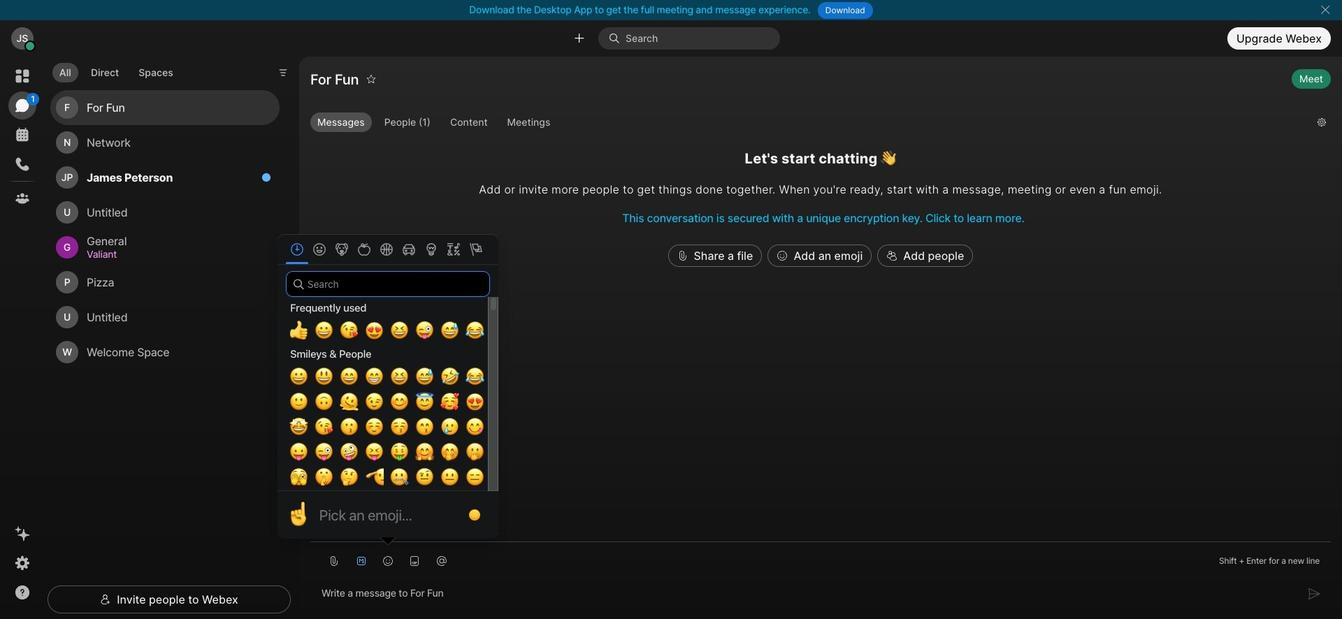 Task type: describe. For each thing, give the bounding box(es) containing it.
welcome space list item
[[50, 335, 280, 370]]

1 untitled list item from the top
[[50, 195, 280, 230]]

cancel_16 image
[[1320, 4, 1331, 15]]

Search search field
[[286, 271, 490, 297]]

webex tab list
[[8, 62, 39, 213]]



Task type: vqa. For each thing, say whether or not it's contained in the screenshot.
Meetings tab on the left
no



Task type: locate. For each thing, give the bounding box(es) containing it.
tab list
[[49, 55, 184, 87]]

navigation
[[0, 57, 45, 620]]

valiant element
[[87, 247, 263, 262]]

james peterson, new messages list item
[[50, 160, 280, 195]]

new messages image
[[262, 173, 271, 183]]

untitled list item up the valiant element
[[50, 195, 280, 230]]

network list item
[[50, 125, 280, 160]]

group
[[310, 112, 1307, 135]]

1 vertical spatial untitled list item
[[50, 300, 280, 335]]

message composer toolbar element
[[3, 3, 1343, 620]]

untitled list item down the valiant element
[[50, 300, 280, 335]]

for fun list item
[[50, 90, 280, 125]]

0 vertical spatial untitled list item
[[50, 195, 280, 230]]

pizza list item
[[50, 265, 280, 300]]

general list item
[[50, 230, 280, 265]]

untitled list item
[[50, 195, 280, 230], [50, 300, 280, 335]]

2 untitled list item from the top
[[50, 300, 280, 335]]



